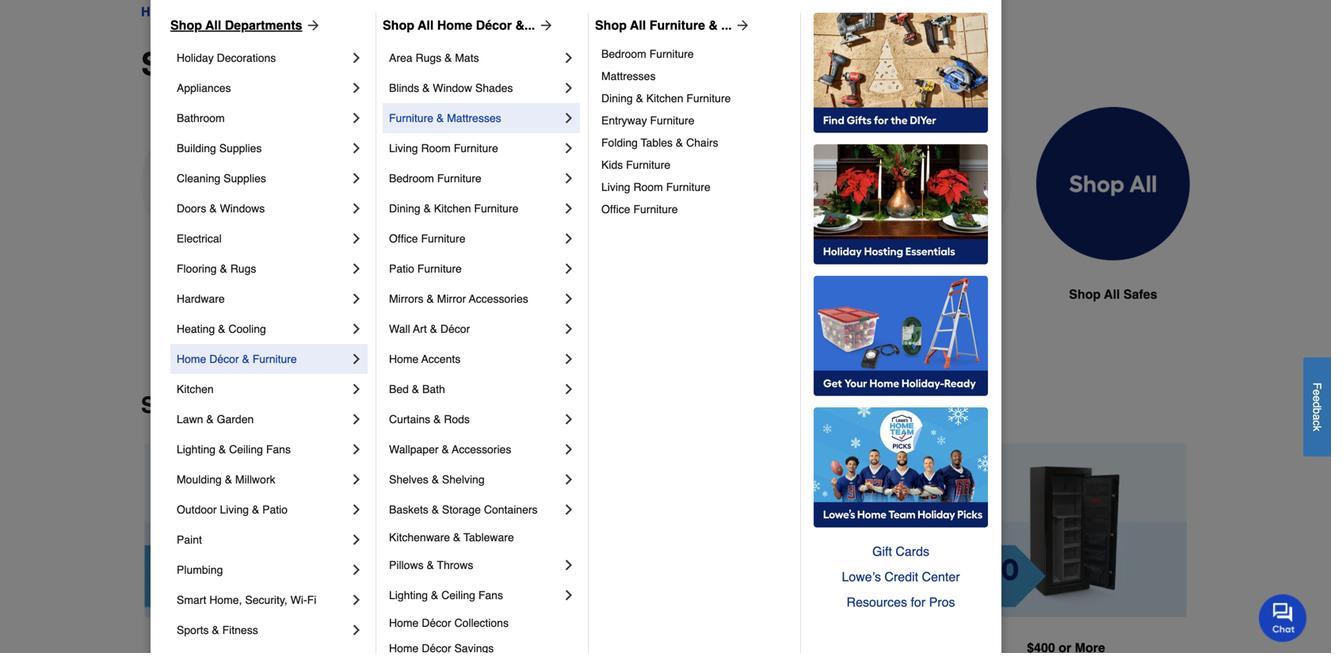 Task type: locate. For each thing, give the bounding box(es) containing it.
0 vertical spatial living room furniture
[[389, 142, 498, 155]]

& for furniture & mattresses link
[[437, 112, 444, 124]]

living room furniture link down folding tables & chairs link
[[602, 176, 789, 198]]

heating & cooling
[[177, 323, 266, 335]]

bedroom furniture down the furniture & mattresses
[[389, 172, 482, 185]]

1 vertical spatial rugs
[[230, 262, 256, 275]]

0 vertical spatial dining & kitchen furniture link
[[602, 87, 789, 109]]

shop for shop safes by price
[[141, 393, 197, 418]]

& inside wallpaper & accessories link
[[442, 443, 449, 456]]

shop all safes
[[1069, 287, 1158, 302]]

2 shop from the left
[[383, 18, 415, 32]]

fireproof safes link
[[141, 107, 295, 342]]

1 horizontal spatial rugs
[[416, 52, 442, 64]]

lighting
[[177, 443, 216, 456], [389, 589, 428, 602]]

supplies for building supplies
[[219, 142, 262, 155]]

supplies up cleaning supplies
[[219, 142, 262, 155]]

office furniture down 'kids furniture'
[[602, 203, 678, 216]]

1 vertical spatial office
[[389, 232, 418, 245]]

fans for lighting & ceiling fans link to the right
[[479, 589, 503, 602]]

hardware link up holiday decorations
[[190, 2, 248, 21]]

& for heating & cooling link
[[218, 323, 225, 335]]

0 vertical spatial hardware
[[190, 4, 248, 19]]

furniture up patio furniture
[[421, 232, 466, 245]]

shop all. image
[[1037, 107, 1190, 261]]

0 vertical spatial bedroom furniture link
[[602, 43, 789, 65]]

& up shelves & shelving
[[442, 443, 449, 456]]

office furniture link up patio furniture
[[389, 224, 561, 254]]

& inside flooring & rugs "link"
[[220, 262, 227, 275]]

heating
[[177, 323, 215, 335]]

1 vertical spatial shop
[[141, 393, 197, 418]]

office furniture up patio furniture
[[389, 232, 466, 245]]

0 horizontal spatial office
[[389, 232, 418, 245]]

0 horizontal spatial lighting & ceiling fans link
[[177, 434, 349, 464]]

0 vertical spatial supplies
[[219, 142, 262, 155]]

accessories down curtains & rods link
[[452, 443, 511, 456]]

0 vertical spatial living
[[389, 142, 418, 155]]

0 horizontal spatial mattresses
[[447, 112, 501, 124]]

supplies up windows
[[224, 172, 266, 185]]

bed & bath link
[[389, 374, 561, 404]]

living room furniture down 'kids furniture'
[[602, 181, 711, 193]]

0 horizontal spatial living room furniture
[[389, 142, 498, 155]]

& inside area rugs & mats 'link'
[[445, 52, 452, 64]]

0 horizontal spatial kitchen
[[177, 383, 214, 396]]

0 horizontal spatial room
[[421, 142, 451, 155]]

1 horizontal spatial shop
[[383, 18, 415, 32]]

kitchen up patio furniture link at top
[[434, 202, 471, 215]]

0 vertical spatial lighting & ceiling fans link
[[177, 434, 349, 464]]

shop all furniture & ... link
[[595, 16, 751, 35]]

chevron right image for furniture & mattresses link
[[561, 110, 577, 126]]

mattresses up entryway
[[602, 70, 656, 82]]

bedroom down shop all furniture & ...
[[602, 48, 647, 60]]

dining & kitchen furniture up patio furniture link at top
[[389, 202, 519, 215]]

collections
[[455, 617, 509, 629]]

0 horizontal spatial bedroom
[[389, 172, 434, 185]]

0 horizontal spatial fans
[[266, 443, 291, 456]]

& inside kitchenware & tableware link
[[453, 531, 461, 544]]

hardware down flooring
[[177, 292, 225, 305]]

chevron right image for 'wall art & décor' link
[[561, 321, 577, 337]]

d
[[1311, 402, 1324, 408]]

bath
[[422, 383, 445, 396]]

rugs inside flooring & rugs "link"
[[230, 262, 256, 275]]

1 vertical spatial bedroom furniture
[[389, 172, 482, 185]]

home for home safes
[[540, 287, 575, 302]]

& inside baskets & storage containers "link"
[[432, 503, 439, 516]]

living down moulding & millwork
[[220, 503, 249, 516]]

chevron right image for home accents
[[561, 351, 577, 367]]

find gifts for the diyer. image
[[814, 13, 988, 133]]

furniture inside furniture & mattresses link
[[389, 112, 434, 124]]

& up moulding & millwork
[[219, 443, 226, 456]]

home link
[[141, 2, 176, 21]]

arrow right image right safes "link"
[[302, 17, 321, 33]]

arrow right image up area rugs & mats 'link'
[[535, 17, 554, 33]]

a black sentrysafe fireproof safe. image
[[141, 107, 295, 260]]

& for kitchenware & tableware link
[[453, 531, 461, 544]]

mattresses down blinds & window shades link
[[447, 112, 501, 124]]

& left ...
[[709, 18, 718, 32]]

0 vertical spatial kitchen
[[647, 92, 684, 105]]

a
[[1311, 414, 1324, 420]]

décor
[[476, 18, 512, 32], [441, 323, 470, 335], [209, 353, 239, 365], [422, 617, 451, 629]]

gun safes link
[[320, 107, 474, 342]]

1 vertical spatial lighting & ceiling fans link
[[389, 580, 561, 610]]

& left rods
[[434, 413, 441, 426]]

e up d
[[1311, 389, 1324, 395]]

credit
[[885, 569, 919, 584]]

1 vertical spatial accessories
[[452, 443, 511, 456]]

1 horizontal spatial bedroom
[[602, 48, 647, 60]]

chevron right image for smart home, security, wi-fi
[[349, 592, 365, 608]]

home accents
[[389, 353, 461, 365]]

0 vertical spatial shop
[[1069, 287, 1101, 302]]

chevron right image for bedroom furniture
[[561, 170, 577, 186]]

0 vertical spatial office furniture
[[602, 203, 678, 216]]

1 horizontal spatial shop
[[1069, 287, 1101, 302]]

& for lawn & garden "link"
[[206, 413, 214, 426]]

0 horizontal spatial shop
[[170, 18, 202, 32]]

0 horizontal spatial ceiling
[[229, 443, 263, 456]]

1 vertical spatial living room furniture link
[[602, 176, 789, 198]]

0 horizontal spatial dining
[[389, 202, 421, 215]]

0 vertical spatial living room furniture link
[[389, 133, 561, 163]]

dining & kitchen furniture up entryway furniture
[[602, 92, 731, 105]]

k
[[1311, 426, 1324, 431]]

1 horizontal spatial office furniture
[[602, 203, 678, 216]]

bedroom down the furniture & mattresses
[[389, 172, 434, 185]]

area
[[389, 52, 413, 64]]

lighting & ceiling fans for lighting & ceiling fans link to the right
[[389, 589, 503, 602]]

folding tables & chairs
[[602, 136, 719, 149]]

1 vertical spatial kitchen
[[434, 202, 471, 215]]

accessories inside 'link'
[[469, 292, 529, 305]]

patio up gun safes
[[389, 262, 414, 275]]

arrow right image inside shop all departments link
[[302, 17, 321, 33]]

flooring & rugs link
[[177, 254, 349, 284]]

living room furniture
[[389, 142, 498, 155], [602, 181, 711, 193]]

1 vertical spatial bedroom
[[389, 172, 434, 185]]

& left the storage
[[432, 503, 439, 516]]

shop all safes link
[[1037, 107, 1190, 342]]

chevron right image
[[349, 50, 365, 66], [561, 50, 577, 66], [349, 80, 365, 96], [561, 110, 577, 126], [349, 140, 365, 156], [561, 140, 577, 156], [561, 201, 577, 216], [349, 231, 365, 246], [561, 261, 577, 277], [349, 291, 365, 307], [561, 291, 577, 307], [349, 321, 365, 337], [561, 321, 577, 337], [349, 351, 365, 367], [349, 381, 365, 397], [349, 441, 365, 457], [349, 472, 365, 487], [561, 472, 577, 487], [349, 502, 365, 518], [561, 502, 577, 518], [349, 532, 365, 548], [349, 562, 365, 578], [561, 587, 577, 603]]

1 vertical spatial office furniture
[[389, 232, 466, 245]]

0 vertical spatial bedroom
[[602, 48, 647, 60]]

1 vertical spatial dining & kitchen furniture
[[389, 202, 519, 215]]

& up entryway furniture
[[636, 92, 644, 105]]

living down the furniture & mattresses
[[389, 142, 418, 155]]

1 horizontal spatial lighting
[[389, 589, 428, 602]]

shop inside the 'shop all furniture & ...' link
[[595, 18, 627, 32]]

chevron right image for electrical "link"
[[349, 231, 365, 246]]

hardware for hardware link to the bottom
[[177, 292, 225, 305]]

& down pillows & throws
[[431, 589, 439, 602]]

appliances
[[177, 82, 231, 94]]

lighting & ceiling fans link up millwork
[[177, 434, 349, 464]]

1 horizontal spatial living room furniture
[[602, 181, 711, 193]]

doors & windows
[[177, 202, 265, 215]]

shop for shop all safes
[[1069, 287, 1101, 302]]

smart home, security, wi-fi
[[177, 594, 316, 606]]

blinds & window shades link
[[389, 73, 561, 103]]

all for safes
[[1104, 287, 1120, 302]]

1 vertical spatial fans
[[479, 589, 503, 602]]

3 shop from the left
[[595, 18, 627, 32]]

0 horizontal spatial office furniture link
[[389, 224, 561, 254]]

shop inside shop all departments link
[[170, 18, 202, 32]]

chevron right image for the top living room furniture link
[[561, 140, 577, 156]]

chevron right image for wallpaper & accessories
[[561, 441, 577, 457]]

& inside moulding & millwork link
[[225, 473, 232, 486]]

smart
[[177, 594, 206, 606]]

1 horizontal spatial lighting & ceiling fans
[[389, 589, 503, 602]]

& left mirror at the left top
[[427, 292, 434, 305]]

& right pillows
[[427, 559, 434, 571]]

living room furniture link down the furniture & mattresses
[[389, 133, 561, 163]]

outdoor living & patio
[[177, 503, 288, 516]]

chevron right image for paint link at the left of page
[[349, 532, 365, 548]]

0 horizontal spatial bedroom furniture link
[[389, 163, 561, 193]]

rugs inside area rugs & mats 'link'
[[416, 52, 442, 64]]

storage
[[442, 503, 481, 516]]

0 horizontal spatial living room furniture link
[[389, 133, 561, 163]]

file safes link
[[858, 107, 1011, 342]]

room down 'kids furniture'
[[634, 181, 663, 193]]

office furniture
[[602, 203, 678, 216], [389, 232, 466, 245]]

1 horizontal spatial dining
[[602, 92, 633, 105]]

& inside shelves & shelving link
[[432, 473, 439, 486]]

$99 or less. image
[[144, 443, 386, 617]]

fans up the home décor collections link
[[479, 589, 503, 602]]

kitchen up the lawn
[[177, 383, 214, 396]]

furniture inside home décor & furniture link
[[253, 353, 297, 365]]

lighting down pillows
[[389, 589, 428, 602]]

lowe's home team holiday picks. image
[[814, 407, 988, 528]]

& right the lawn
[[206, 413, 214, 426]]

flooring
[[177, 262, 217, 275]]

chevron right image for office furniture
[[561, 231, 577, 246]]

& right sports
[[212, 624, 219, 636]]

living room furniture link
[[389, 133, 561, 163], [602, 176, 789, 198]]

kitchen up entryway furniture
[[647, 92, 684, 105]]

dining up entryway
[[602, 92, 633, 105]]

& for flooring & rugs "link" at the left of page
[[220, 262, 227, 275]]

kitchen
[[647, 92, 684, 105], [434, 202, 471, 215], [177, 383, 214, 396]]

& right tables
[[676, 136, 683, 149]]

0 vertical spatial rugs
[[416, 52, 442, 64]]

center
[[922, 569, 960, 584]]

furniture down blinds
[[389, 112, 434, 124]]

bathroom link
[[177, 103, 349, 133]]

chevron right image for cleaning supplies
[[349, 170, 365, 186]]

decorations
[[217, 52, 276, 64]]

& right the art
[[430, 323, 437, 335]]

0 vertical spatial office
[[602, 203, 631, 216]]

kitchen link
[[177, 374, 349, 404]]

2 vertical spatial kitchen
[[177, 383, 214, 396]]

1 vertical spatial living room furniture
[[602, 181, 711, 193]]

& down cooling
[[242, 353, 250, 365]]

1 arrow right image from the left
[[302, 17, 321, 33]]

& inside lawn & garden "link"
[[206, 413, 214, 426]]

shop safes by price
[[141, 393, 354, 418]]

1 vertical spatial mattresses
[[447, 112, 501, 124]]

dining
[[602, 92, 633, 105], [389, 202, 421, 215]]

get your home holiday-ready. image
[[814, 276, 988, 396]]

ceiling for lighting & ceiling fans link to the right
[[442, 589, 476, 602]]

$100 to $200. image
[[411, 443, 653, 617]]

chevron right image for building supplies link
[[349, 140, 365, 156]]

& for doors & windows link
[[209, 202, 217, 215]]

0 vertical spatial ceiling
[[229, 443, 263, 456]]

0 vertical spatial dining & kitchen furniture
[[602, 92, 731, 105]]

lighting & ceiling fans link up collections
[[389, 580, 561, 610]]

shades
[[475, 82, 513, 94]]

& right bed
[[412, 383, 419, 396]]

& inside mirrors & mirror accessories 'link'
[[427, 292, 434, 305]]

2 horizontal spatial living
[[602, 181, 631, 193]]

chevron right image for appliances link
[[349, 80, 365, 96]]

arrow right image inside shop all home décor &... link
[[535, 17, 554, 33]]

0 horizontal spatial patio
[[262, 503, 288, 516]]

hardware
[[190, 4, 248, 19], [177, 292, 225, 305]]

shop for shop all furniture & ...
[[595, 18, 627, 32]]

0 horizontal spatial lighting
[[177, 443, 216, 456]]

0 vertical spatial fans
[[266, 443, 291, 456]]

shop for shop all departments
[[170, 18, 202, 32]]

cooling
[[229, 323, 266, 335]]

patio
[[389, 262, 414, 275], [262, 503, 288, 516]]

1 vertical spatial bedroom furniture link
[[389, 163, 561, 193]]

hardware link up cooling
[[177, 284, 349, 314]]

& right shelves
[[432, 473, 439, 486]]

room for the top living room furniture link
[[421, 142, 451, 155]]

1 vertical spatial supplies
[[224, 172, 266, 185]]

furniture down tables
[[626, 159, 671, 171]]

fans up moulding & millwork link
[[266, 443, 291, 456]]

bedroom furniture link down the 'shop all furniture & ...' link
[[602, 43, 789, 65]]

chevron right image for pillows & throws
[[561, 557, 577, 573]]

furniture left ...
[[650, 18, 705, 32]]

& left mats
[[445, 52, 452, 64]]

office for rightmost office furniture link
[[602, 203, 631, 216]]

bedroom furniture down shop all furniture & ...
[[602, 48, 694, 60]]

lighting & ceiling fans down garden
[[177, 443, 291, 456]]

chat invite button image
[[1259, 594, 1308, 642]]

2 arrow right image from the left
[[535, 17, 554, 33]]

1 horizontal spatial fans
[[479, 589, 503, 602]]

0 horizontal spatial office furniture
[[389, 232, 466, 245]]

furniture down furniture & mattresses link
[[454, 142, 498, 155]]

& right doors
[[209, 202, 217, 215]]

home safes link
[[499, 107, 653, 342]]

rugs right "area"
[[416, 52, 442, 64]]

& inside home décor & furniture link
[[242, 353, 250, 365]]

& inside doors & windows link
[[209, 202, 217, 215]]

dining & kitchen furniture link up folding tables & chairs link
[[602, 87, 789, 109]]

1 vertical spatial lighting & ceiling fans
[[389, 589, 503, 602]]

& inside the outdoor living & patio link
[[252, 503, 259, 516]]

chevron right image for moulding & millwork link
[[349, 472, 365, 487]]

sports & fitness link
[[177, 615, 349, 645]]

fans for topmost lighting & ceiling fans link
[[266, 443, 291, 456]]

lighting & ceiling fans up home décor collections
[[389, 589, 503, 602]]

& inside blinds & window shades link
[[422, 82, 430, 94]]

décor left &...
[[476, 18, 512, 32]]

shop all furniture & ...
[[595, 18, 732, 32]]

1 horizontal spatial living
[[389, 142, 418, 155]]

lowe's credit center link
[[814, 564, 988, 590]]

1 vertical spatial room
[[634, 181, 663, 193]]

shop inside shop all home décor &... link
[[383, 18, 415, 32]]

& inside the 'shop all furniture & ...' link
[[709, 18, 718, 32]]

décor left collections
[[422, 617, 451, 629]]

accessories up 'wall art & décor' link
[[469, 292, 529, 305]]

dining up patio furniture
[[389, 202, 421, 215]]

1 vertical spatial living
[[602, 181, 631, 193]]

0 horizontal spatial shop
[[141, 393, 197, 418]]

& down blinds & window shades
[[437, 112, 444, 124]]

1 horizontal spatial office
[[602, 203, 631, 216]]

chevron right image for doors & windows
[[349, 201, 365, 216]]

1 horizontal spatial dining & kitchen furniture
[[602, 92, 731, 105]]

1 e from the top
[[1311, 389, 1324, 395]]

1 horizontal spatial bedroom furniture
[[602, 48, 694, 60]]

curtains & rods link
[[389, 404, 561, 434]]

0 horizontal spatial living
[[220, 503, 249, 516]]

& inside furniture & mattresses link
[[437, 112, 444, 124]]

patio up paint link at the left of page
[[262, 503, 288, 516]]

ceiling up millwork
[[229, 443, 263, 456]]

arrow right image for shop all home décor &...
[[535, 17, 554, 33]]

1 horizontal spatial ceiling
[[442, 589, 476, 602]]

supplies for cleaning supplies
[[224, 172, 266, 185]]

room down the furniture & mattresses
[[421, 142, 451, 155]]

1 horizontal spatial arrow right image
[[535, 17, 554, 33]]

1 horizontal spatial room
[[634, 181, 663, 193]]

0 horizontal spatial arrow right image
[[302, 17, 321, 33]]

& inside heating & cooling link
[[218, 323, 225, 335]]

bedroom furniture link down furniture & mattresses link
[[389, 163, 561, 193]]

furniture down 'kids furniture'
[[634, 203, 678, 216]]

lowe's
[[842, 569, 881, 584]]

garden
[[217, 413, 254, 426]]

arrow right image
[[302, 17, 321, 33], [535, 17, 554, 33]]

flooring & rugs
[[177, 262, 256, 275]]

chevron right image for topmost lighting & ceiling fans link
[[349, 441, 365, 457]]

outdoor living & patio link
[[177, 495, 349, 525]]

office up patio furniture
[[389, 232, 418, 245]]

office furniture link down "kids furniture" link
[[602, 198, 789, 220]]

furniture up folding tables & chairs
[[650, 114, 695, 127]]

plumbing link
[[177, 555, 349, 585]]

& inside pillows & throws link
[[427, 559, 434, 571]]

0 horizontal spatial bedroom furniture
[[389, 172, 482, 185]]

chevron right image
[[561, 80, 577, 96], [349, 110, 365, 126], [349, 170, 365, 186], [561, 170, 577, 186], [349, 201, 365, 216], [561, 231, 577, 246], [349, 261, 365, 277], [561, 351, 577, 367], [561, 381, 577, 397], [349, 411, 365, 427], [561, 411, 577, 427], [561, 441, 577, 457], [561, 557, 577, 573], [349, 592, 365, 608], [349, 622, 365, 638]]

1 horizontal spatial lighting & ceiling fans link
[[389, 580, 561, 610]]

a black sentrysafe home safe with the door ajar. image
[[499, 107, 653, 260]]

office down kids
[[602, 203, 631, 216]]

chevron right image for plumbing link
[[349, 562, 365, 578]]

gift
[[873, 544, 892, 559]]

window
[[433, 82, 472, 94]]

furniture up mirror at the left top
[[418, 262, 462, 275]]

0 vertical spatial office furniture link
[[602, 198, 789, 220]]

2 horizontal spatial kitchen
[[647, 92, 684, 105]]

& inside bed & bath link
[[412, 383, 419, 396]]

& left millwork
[[225, 473, 232, 486]]

1 shop from the left
[[170, 18, 202, 32]]

price
[[300, 393, 354, 418]]

mirrors
[[389, 292, 424, 305]]

& for blinds & window shades link
[[422, 82, 430, 94]]

0 vertical spatial room
[[421, 142, 451, 155]]

0 vertical spatial mattresses
[[602, 70, 656, 82]]

& left cooling
[[218, 323, 225, 335]]

fans
[[266, 443, 291, 456], [479, 589, 503, 602]]

pillows & throws
[[389, 559, 473, 571]]

home,
[[209, 594, 242, 606]]

& up 'throws'
[[453, 531, 461, 544]]

1 vertical spatial hardware
[[177, 292, 225, 305]]

home
[[141, 4, 176, 19], [437, 18, 473, 32], [540, 287, 575, 302], [177, 353, 206, 365], [389, 353, 419, 365], [389, 617, 419, 629]]

resources
[[847, 595, 908, 610]]

& inside "sports & fitness" link
[[212, 624, 219, 636]]

& up fireproof safes
[[220, 262, 227, 275]]

home décor & furniture link
[[177, 344, 349, 374]]

chevron right image for bathroom
[[349, 110, 365, 126]]

a black honeywell chest safe with the top open. image
[[678, 107, 832, 261]]

1 horizontal spatial mattresses
[[602, 70, 656, 82]]

e up b
[[1311, 395, 1324, 402]]

cards
[[896, 544, 930, 559]]

living room furniture down the furniture & mattresses
[[389, 142, 498, 155]]

chevron right image for baskets & storage containers "link"
[[561, 502, 577, 518]]

& inside curtains & rods link
[[434, 413, 441, 426]]

1 horizontal spatial dining & kitchen furniture link
[[602, 87, 789, 109]]

furniture down the 'shop all furniture & ...' link
[[650, 48, 694, 60]]

1 horizontal spatial bedroom furniture link
[[602, 43, 789, 65]]

chevron right image for flooring & rugs
[[349, 261, 365, 277]]

e
[[1311, 389, 1324, 395], [1311, 395, 1324, 402]]

& up patio furniture
[[424, 202, 431, 215]]

file
[[905, 287, 927, 302]]

room
[[421, 142, 451, 155], [634, 181, 663, 193]]

gun safes
[[366, 287, 428, 302]]

living down kids
[[602, 181, 631, 193]]

living
[[389, 142, 418, 155], [602, 181, 631, 193], [220, 503, 249, 516]]

lighting up moulding
[[177, 443, 216, 456]]

building
[[177, 142, 216, 155]]

dining & kitchen furniture link up patio furniture link at top
[[389, 193, 561, 224]]

rugs down electrical "link"
[[230, 262, 256, 275]]

chairs
[[686, 136, 719, 149]]

living for the bottommost living room furniture link
[[602, 181, 631, 193]]

& down millwork
[[252, 503, 259, 516]]

chevron right image for curtains & rods
[[561, 411, 577, 427]]

1 vertical spatial patio
[[262, 503, 288, 516]]

hardware up holiday decorations
[[190, 4, 248, 19]]

& right blinds
[[422, 82, 430, 94]]

0 vertical spatial accessories
[[469, 292, 529, 305]]

arrow right image
[[732, 17, 751, 33]]

wi-
[[291, 594, 307, 606]]

0 horizontal spatial lighting & ceiling fans
[[177, 443, 291, 456]]

0 vertical spatial hardware link
[[190, 2, 248, 21]]

1 vertical spatial ceiling
[[442, 589, 476, 602]]



Task type: describe. For each thing, give the bounding box(es) containing it.
arrow right image for shop all departments
[[302, 17, 321, 33]]

chevron right image for lighting & ceiling fans link to the right
[[561, 587, 577, 603]]

room for the bottommost living room furniture link
[[634, 181, 663, 193]]

& for shelves & shelving link
[[432, 473, 439, 486]]

chevron right image for shelves & shelving link
[[561, 472, 577, 487]]

living room furniture for the bottommost living room furniture link
[[602, 181, 711, 193]]

furniture inside "kids furniture" link
[[626, 159, 671, 171]]

& inside folding tables & chairs link
[[676, 136, 683, 149]]

& inside 'wall art & décor' link
[[430, 323, 437, 335]]

décor down mirrors & mirror accessories at the left of the page
[[441, 323, 470, 335]]

curtains & rods
[[389, 413, 470, 426]]

a tall black sports afield gun safe. image
[[320, 107, 474, 261]]

furniture down "kids furniture" link
[[666, 181, 711, 193]]

holiday decorations
[[177, 52, 276, 64]]

furniture down the furniture & mattresses
[[437, 172, 482, 185]]

décor down 'heating & cooling'
[[209, 353, 239, 365]]

chevron right image for bed & bath
[[561, 381, 577, 397]]

1 vertical spatial dining
[[389, 202, 421, 215]]

blinds
[[389, 82, 419, 94]]

area rugs & mats link
[[389, 43, 561, 73]]

0 horizontal spatial dining & kitchen furniture link
[[389, 193, 561, 224]]

wallpaper
[[389, 443, 439, 456]]

patio furniture
[[389, 262, 462, 275]]

holiday decorations link
[[177, 43, 349, 73]]

sports & fitness
[[177, 624, 258, 636]]

security,
[[245, 594, 288, 606]]

2 e from the top
[[1311, 395, 1324, 402]]

doors
[[177, 202, 206, 215]]

0 vertical spatial bedroom furniture
[[602, 48, 694, 60]]

& for baskets & storage containers "link"
[[432, 503, 439, 516]]

office for bottommost office furniture link
[[389, 232, 418, 245]]

kitchen inside 'link'
[[177, 383, 214, 396]]

& for bed & bath link on the bottom
[[412, 383, 419, 396]]

chevron right image for "holiday decorations" link
[[349, 50, 365, 66]]

holiday hosting essentials. image
[[814, 144, 988, 265]]

pillows & throws link
[[389, 550, 561, 580]]

moulding
[[177, 473, 222, 486]]

all for departments
[[205, 18, 221, 32]]

kids furniture link
[[602, 154, 789, 176]]

blinds & window shades
[[389, 82, 513, 94]]

& for "sports & fitness" link
[[212, 624, 219, 636]]

& for mirrors & mirror accessories 'link'
[[427, 292, 434, 305]]

appliances link
[[177, 73, 349, 103]]

plumbing
[[177, 564, 223, 576]]

$400 or more. image
[[946, 443, 1187, 617]]

entryway furniture link
[[602, 109, 789, 132]]

& for wallpaper & accessories link at bottom
[[442, 443, 449, 456]]

windows
[[220, 202, 265, 215]]

& for topmost lighting & ceiling fans link
[[219, 443, 226, 456]]

chevron right image for kitchen 'link'
[[349, 381, 365, 397]]

gun
[[366, 287, 391, 302]]

chevron right image for mirrors & mirror accessories 'link'
[[561, 291, 577, 307]]

electrical link
[[177, 224, 349, 254]]

home for home décor & furniture
[[177, 353, 206, 365]]

hardware for topmost hardware link
[[190, 4, 248, 19]]

paint link
[[177, 525, 349, 555]]

smart home, security, wi-fi link
[[177, 585, 349, 615]]

holiday
[[177, 52, 214, 64]]

area rugs & mats
[[389, 52, 479, 64]]

kitchenware & tableware link
[[389, 525, 577, 550]]

chevron right image for the outdoor living & patio link
[[349, 502, 365, 518]]

paint
[[177, 533, 202, 546]]

home for home accents
[[389, 353, 419, 365]]

& for the left dining & kitchen furniture link
[[424, 202, 431, 215]]

mirror
[[437, 292, 466, 305]]

mirrors & mirror accessories
[[389, 292, 529, 305]]

bed
[[389, 383, 409, 396]]

baskets & storage containers
[[389, 503, 538, 516]]

entryway
[[602, 114, 647, 127]]

2 vertical spatial living
[[220, 503, 249, 516]]

1 vertical spatial lighting
[[389, 589, 428, 602]]

shelving
[[442, 473, 485, 486]]

furniture inside entryway furniture link
[[650, 114, 695, 127]]

pros
[[929, 595, 955, 610]]

tableware
[[464, 531, 514, 544]]

kitchenware
[[389, 531, 450, 544]]

tables
[[641, 136, 673, 149]]

outdoor
[[177, 503, 217, 516]]

cleaning
[[177, 172, 221, 185]]

furniture up patio furniture link at top
[[474, 202, 519, 215]]

c
[[1311, 420, 1324, 426]]

lighting & ceiling fans for topmost lighting & ceiling fans link
[[177, 443, 291, 456]]

0 horizontal spatial dining & kitchen furniture
[[389, 202, 519, 215]]

shelves & shelving
[[389, 473, 485, 486]]

& for lighting & ceiling fans link to the right
[[431, 589, 439, 602]]

lawn & garden
[[177, 413, 254, 426]]

by
[[268, 393, 294, 418]]

home décor collections link
[[389, 610, 577, 636]]

shelves & shelving link
[[389, 464, 561, 495]]

all for furniture
[[630, 18, 646, 32]]

lawn
[[177, 413, 203, 426]]

shop for shop all home décor &...
[[383, 18, 415, 32]]

shop all departments
[[170, 18, 302, 32]]

1 vertical spatial hardware link
[[177, 284, 349, 314]]

1 vertical spatial office furniture link
[[389, 224, 561, 254]]

a black sentrysafe file safe with a key in the lock and the lid ajar. image
[[858, 107, 1011, 260]]

shop all departments link
[[170, 16, 321, 35]]

chevron right image for lawn & garden
[[349, 411, 365, 427]]

wallpaper & accessories
[[389, 443, 511, 456]]

kids
[[602, 159, 623, 171]]

all for home
[[418, 18, 434, 32]]

& for pillows & throws link
[[427, 559, 434, 571]]

chevron right image for home décor & furniture link
[[349, 351, 365, 367]]

& for curtains & rods link
[[434, 413, 441, 426]]

shop all home décor &...
[[383, 18, 535, 32]]

folding tables & chairs link
[[602, 132, 789, 154]]

home décor & furniture
[[177, 353, 297, 365]]

furniture down mattresses link on the top of the page
[[687, 92, 731, 105]]

1 horizontal spatial office furniture link
[[602, 198, 789, 220]]

furniture & mattresses
[[389, 112, 501, 124]]

folding
[[602, 136, 638, 149]]

furniture & mattresses link
[[389, 103, 561, 133]]

living room furniture for the top living room furniture link
[[389, 142, 498, 155]]

lowe's credit center
[[842, 569, 960, 584]]

chevron right image for sports & fitness
[[349, 622, 365, 638]]

accents
[[422, 353, 461, 365]]

furniture inside the 'shop all furniture & ...' link
[[650, 18, 705, 32]]

f
[[1311, 382, 1324, 389]]

home décor collections
[[389, 617, 509, 629]]

resources for pros
[[847, 595, 955, 610]]

0 vertical spatial lighting
[[177, 443, 216, 456]]

wall
[[389, 323, 410, 335]]

mattresses link
[[602, 65, 789, 87]]

chevron right image for patio furniture link at top
[[561, 261, 577, 277]]

& for moulding & millwork link
[[225, 473, 232, 486]]

chevron right image for blinds & window shades
[[561, 80, 577, 96]]

chevron right image for hardware link to the bottom
[[349, 291, 365, 307]]

building supplies link
[[177, 133, 349, 163]]

living for the top living room furniture link
[[389, 142, 418, 155]]

building supplies
[[177, 142, 262, 155]]

resources for pros link
[[814, 590, 988, 615]]

ceiling for topmost lighting & ceiling fans link
[[229, 443, 263, 456]]

kitchenware & tableware
[[389, 531, 514, 544]]

safes link
[[262, 2, 294, 21]]

home for home
[[141, 4, 176, 19]]

& for dining & kitchen furniture link to the right
[[636, 92, 644, 105]]

$200 to $400. image
[[678, 443, 920, 618]]

mats
[[455, 52, 479, 64]]

0 vertical spatial patio
[[389, 262, 414, 275]]

chevron right image for heating & cooling link
[[349, 321, 365, 337]]

chevron right image for area rugs & mats 'link'
[[561, 50, 577, 66]]

departments
[[225, 18, 302, 32]]

curtains
[[389, 413, 430, 426]]

furniture inside patio furniture link
[[418, 262, 462, 275]]

home for home décor collections
[[389, 617, 419, 629]]

wall art & décor link
[[389, 314, 561, 344]]

fireproof
[[171, 287, 227, 302]]

gift cards
[[873, 544, 930, 559]]

0 vertical spatial dining
[[602, 92, 633, 105]]

sports
[[177, 624, 209, 636]]



Task type: vqa. For each thing, say whether or not it's contained in the screenshot.
Add to Cart
no



